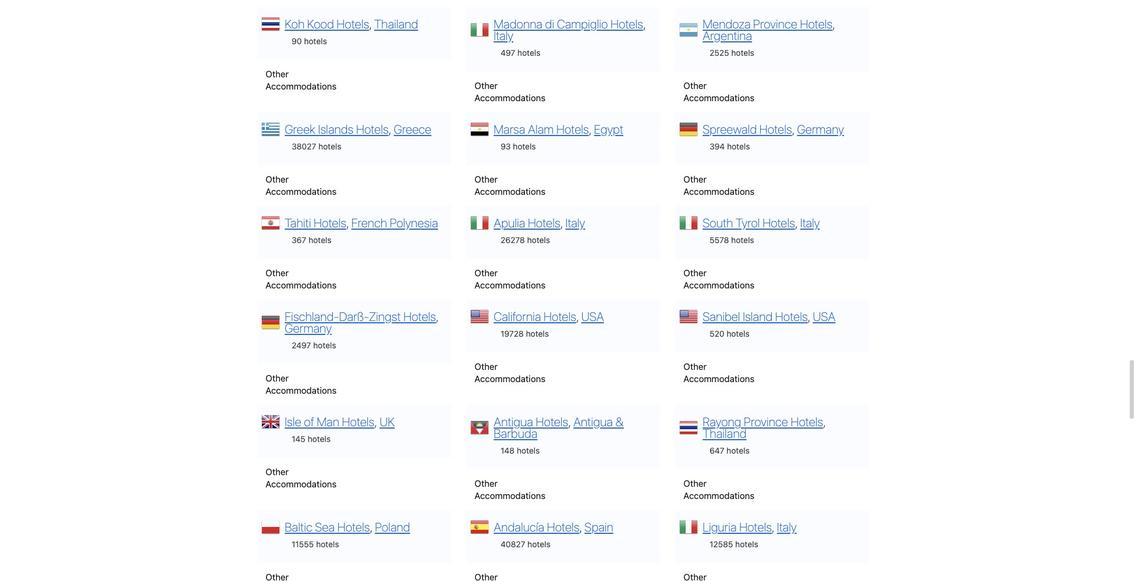 Task type: vqa. For each thing, say whether or not it's contained in the screenshot.
"Other" for Apulia Hotels
yes



Task type: describe. For each thing, give the bounding box(es) containing it.
man
[[317, 415, 340, 429]]

hotels inside california hotels , usa 19728 hotels
[[544, 310, 577, 324]]

greece
[[394, 122, 432, 136]]

california hotels link
[[494, 310, 577, 324]]

baltic sea hotels , poland 11555 hotels
[[285, 521, 410, 550]]

12585
[[710, 540, 734, 550]]

madonna di campiglio hotels link
[[494, 17, 644, 31]]

hotels inside south tyrol hotels , italy 5578 hotels
[[732, 236, 755, 245]]

367
[[292, 236, 307, 245]]

hotels inside marsa alam hotels , egypt 93 hotels
[[513, 142, 536, 152]]

hotels inside apulia hotels , italy 26278 hotels
[[528, 216, 561, 230]]

hotels inside sanibel island  hotels , usa 520 hotels
[[776, 310, 808, 324]]

south tyrol hotels link
[[703, 216, 796, 230]]

poland link
[[375, 521, 410, 535]]

, inside greek islands hotels , greece 38027 hotels
[[389, 122, 391, 136]]

other for south tyrol hotels
[[684, 268, 707, 279]]

fischland-darß-zingst hotels , germany 2497 hotels
[[285, 310, 439, 351]]

38027
[[292, 142, 316, 152]]

other accommodations for tahiti hotels
[[266, 268, 337, 291]]

antigua hotels link
[[494, 415, 569, 429]]

accommodations for marsa alam hotels
[[475, 187, 546, 197]]

hotels inside rayong province hotels , thailand 647 hotels
[[727, 446, 750, 456]]

campiglio
[[557, 17, 608, 31]]

isle of man hotels link
[[285, 415, 375, 429]]

, inside marsa alam hotels , egypt 93 hotels
[[589, 122, 592, 136]]

other accommodations for madonna di campiglio hotels
[[475, 81, 546, 103]]

other accommodations for sanibel island  hotels
[[684, 362, 755, 385]]

andalucía hotels link
[[494, 521, 580, 535]]

rayong province hotels link
[[703, 415, 824, 429]]

koh kood hotels link
[[285, 17, 369, 31]]

darß-
[[339, 310, 369, 324]]

accommodations for spreewald hotels
[[684, 187, 755, 197]]

other for california hotels
[[475, 362, 498, 372]]

french
[[352, 216, 387, 230]]

thailand link for rayong province hotels
[[703, 427, 747, 441]]

accommodations for rayong province hotels
[[684, 491, 755, 502]]

sanibel
[[703, 310, 741, 324]]

island
[[743, 310, 773, 324]]

accommodations for fischland-darß-zingst hotels
[[266, 386, 337, 396]]

italy link for south tyrol hotels
[[801, 216, 821, 230]]

hotels inside spreewald hotels , germany 394 hotels
[[728, 142, 751, 152]]

accommodations for south tyrol hotels
[[684, 280, 755, 291]]

hotels inside koh kood hotels , thailand 90 hotels
[[304, 36, 327, 46]]

accommodations for mendoza province hotels
[[684, 93, 755, 103]]

, inside sanibel island  hotels , usa 520 hotels
[[808, 310, 811, 324]]

california hotels , usa 19728 hotels
[[494, 310, 604, 339]]

hotels inside madonna di campiglio hotels , italy 497 hotels
[[611, 17, 644, 31]]

fischland-
[[285, 310, 339, 324]]

2497
[[292, 341, 311, 351]]

andalucía hotels , spain 40827 hotels
[[494, 521, 614, 550]]

germany inside spreewald hotels , germany 394 hotels
[[798, 122, 845, 136]]

hotels inside fischland-darß-zingst hotels , germany 2497 hotels
[[404, 310, 436, 324]]

egypt link
[[594, 122, 624, 136]]

accommodations for greek islands hotels
[[266, 187, 337, 197]]

hotels inside greek islands hotels , greece 38027 hotels
[[356, 122, 389, 136]]

barbuda
[[494, 427, 538, 441]]

sea
[[315, 521, 335, 535]]

other accommodations for fischland-darß-zingst hotels
[[266, 374, 337, 396]]

apulia hotels link
[[494, 216, 561, 230]]

italy inside liguria hotels , italy 12585 hotels
[[778, 521, 797, 535]]

, inside mendoza province hotels , argentina 2525 hotels
[[833, 17, 836, 31]]

tyrol
[[736, 216, 761, 230]]

liguria
[[703, 521, 737, 535]]

rayong province hotels , thailand 647 hotels
[[703, 415, 826, 456]]

hotels inside rayong province hotels , thailand 647 hotels
[[791, 415, 824, 429]]

thailand for koh kood hotels
[[375, 17, 418, 31]]

90
[[292, 36, 302, 46]]

usa inside sanibel island  hotels , usa 520 hotels
[[813, 310, 836, 324]]

148 hotels
[[501, 446, 540, 456]]

fischland-darß-zingst hotels link
[[285, 310, 436, 324]]

liguria hotels , italy 12585 hotels
[[703, 521, 797, 550]]

hotels inside spreewald hotels , germany 394 hotels
[[760, 122, 793, 136]]

koh kood hotels , thailand 90 hotels
[[285, 17, 418, 46]]

polynesia
[[390, 216, 438, 230]]

11555
[[292, 540, 314, 550]]

hotels inside marsa alam hotels , egypt 93 hotels
[[557, 122, 589, 136]]

spreewald
[[703, 122, 757, 136]]

hotels inside greek islands hotels , greece 38027 hotels
[[319, 142, 342, 152]]

hotels inside california hotels , usa 19728 hotels
[[526, 329, 549, 339]]

other accommodations for marsa alam hotels
[[475, 174, 546, 197]]

germany link for fischland-darß-zingst hotels
[[285, 321, 332, 335]]

marsa alam hotels , egypt 93 hotels
[[494, 122, 624, 152]]

40827
[[501, 540, 526, 550]]

tahiti
[[285, 216, 311, 230]]

thailand for rayong province hotels
[[703, 427, 747, 441]]

26278
[[501, 236, 525, 245]]

, inside isle of man hotels , uk 145 hotels
[[375, 415, 377, 429]]

antigua & barbuda
[[494, 415, 624, 441]]

other accommodations for rayong province hotels
[[684, 479, 755, 502]]

, inside rayong province hotels , thailand 647 hotels
[[824, 415, 826, 429]]

hotels inside mendoza province hotels , argentina 2525 hotels
[[801, 17, 833, 31]]

islands
[[318, 122, 354, 136]]

california
[[494, 310, 541, 324]]

greek islands hotels link
[[285, 122, 389, 136]]

other accommodations for mendoza province hotels
[[684, 81, 755, 103]]

hotels inside apulia hotels , italy 26278 hotels
[[528, 236, 550, 245]]

accommodations for antigua hotels
[[475, 491, 546, 502]]

hotels inside madonna di campiglio hotels , italy 497 hotels
[[518, 48, 541, 58]]

accommodations for sanibel island  hotels
[[684, 374, 755, 385]]

accommodations for apulia hotels
[[475, 280, 546, 291]]

di
[[546, 17, 555, 31]]

, inside tahiti hotels , french polynesia 367 hotels
[[347, 216, 349, 230]]

alam
[[528, 122, 554, 136]]

andalucía
[[494, 521, 545, 535]]

hotels inside 'andalucía hotels , spain 40827 hotels'
[[528, 540, 551, 550]]

other for mendoza province hotels
[[684, 81, 707, 91]]

spain
[[585, 521, 614, 535]]

usa link for ,
[[813, 310, 836, 324]]

hotels inside isle of man hotels , uk 145 hotels
[[342, 415, 375, 429]]

argentina link
[[703, 28, 753, 42]]

other for koh kood hotels
[[266, 69, 289, 79]]

usa link for usa
[[582, 310, 604, 324]]

mendoza
[[703, 17, 751, 31]]

uk
[[380, 415, 395, 429]]

&
[[616, 415, 624, 429]]

other accommodations for spreewald hotels
[[684, 174, 755, 197]]



Task type: locate. For each thing, give the bounding box(es) containing it.
hotels down andalucía hotels link
[[528, 540, 551, 550]]

1 usa link from the left
[[582, 310, 604, 324]]

accommodations up "spreewald"
[[684, 93, 755, 103]]

0 horizontal spatial thailand
[[375, 17, 418, 31]]

madonna di campiglio hotels , italy 497 hotels
[[494, 17, 646, 58]]

province right "mendoza"
[[754, 17, 798, 31]]

other for madonna di campiglio hotels
[[475, 81, 498, 91]]

accommodations for tahiti hotels
[[266, 280, 337, 291]]

0 horizontal spatial usa
[[582, 310, 604, 324]]

1 horizontal spatial antigua
[[574, 415, 613, 429]]

italy inside madonna di campiglio hotels , italy 497 hotels
[[494, 28, 514, 42]]

other for sanibel island  hotels
[[684, 362, 707, 372]]

hotels down tyrol
[[732, 236, 755, 245]]

other accommodations up marsa
[[475, 81, 546, 103]]

2 antigua from the left
[[574, 415, 613, 429]]

0 horizontal spatial germany
[[285, 321, 332, 335]]

1 vertical spatial thailand link
[[703, 427, 747, 441]]

italy
[[494, 28, 514, 42], [566, 216, 586, 230], [801, 216, 821, 230], [778, 521, 797, 535]]

accommodations for madonna di campiglio hotels
[[475, 93, 546, 103]]

other accommodations up california
[[475, 268, 546, 291]]

5578
[[710, 236, 730, 245]]

1 vertical spatial thailand
[[703, 427, 747, 441]]

antigua up 148
[[494, 415, 534, 429]]

accommodations for koh kood hotels
[[266, 81, 337, 92]]

0 vertical spatial germany link
[[798, 122, 845, 136]]

0 vertical spatial province
[[754, 17, 798, 31]]

hotels right 2497 at the left bottom of page
[[313, 341, 336, 351]]

antigua for hotels
[[494, 415, 534, 429]]

hotels down apulia hotels link
[[528, 236, 550, 245]]

other accommodations up tahiti
[[266, 174, 337, 197]]

other accommodations up fischland-
[[266, 268, 337, 291]]

hotels down islands
[[319, 142, 342, 152]]

spreewald hotels , germany 394 hotels
[[703, 122, 845, 152]]

148
[[501, 446, 515, 456]]

19728
[[501, 329, 524, 339]]

other accommodations for antigua hotels
[[475, 479, 546, 502]]

accommodations up andalucía
[[475, 491, 546, 502]]

0 horizontal spatial usa link
[[582, 310, 604, 324]]

antigua inside antigua & barbuda
[[574, 415, 613, 429]]

1 horizontal spatial germany
[[798, 122, 845, 136]]

hotels down "man"
[[308, 435, 331, 445]]

other accommodations up andalucía
[[475, 479, 546, 502]]

accommodations up the greek
[[266, 81, 337, 92]]

hotels inside baltic sea hotels , poland 11555 hotels
[[316, 540, 339, 550]]

marsa
[[494, 122, 526, 136]]

usa inside california hotels , usa 19728 hotels
[[582, 310, 604, 324]]

0 vertical spatial thailand
[[375, 17, 418, 31]]

hotels
[[337, 17, 369, 31], [611, 17, 644, 31], [801, 17, 833, 31], [356, 122, 389, 136], [557, 122, 589, 136], [760, 122, 793, 136], [314, 216, 347, 230], [528, 216, 561, 230], [763, 216, 796, 230], [404, 310, 436, 324], [544, 310, 577, 324], [776, 310, 808, 324], [342, 415, 375, 429], [536, 415, 569, 429], [791, 415, 824, 429], [338, 521, 370, 535], [547, 521, 580, 535], [740, 521, 772, 535]]

other for isle of man hotels
[[266, 467, 289, 478]]

other accommodations for apulia hotels
[[475, 268, 546, 291]]

greek islands hotels , greece 38027 hotels
[[285, 122, 432, 152]]

0 horizontal spatial thailand link
[[375, 17, 418, 31]]

thailand
[[375, 17, 418, 31], [703, 427, 747, 441]]

other accommodations up liguria
[[684, 479, 755, 502]]

1 vertical spatial province
[[744, 415, 789, 429]]

accommodations for isle of man hotels
[[266, 480, 337, 490]]

sanibel island  hotels link
[[703, 310, 808, 324]]

, inside madonna di campiglio hotels , italy 497 hotels
[[644, 17, 646, 31]]

93
[[501, 142, 511, 152]]

other accommodations down "520"
[[684, 362, 755, 385]]

province inside mendoza province hotels , argentina 2525 hotels
[[754, 17, 798, 31]]

germany link for spreewald hotels
[[798, 122, 845, 136]]

0 horizontal spatial antigua
[[494, 415, 534, 429]]

hotels right 647
[[727, 446, 750, 456]]

2525
[[710, 48, 730, 58]]

2 usa from the left
[[813, 310, 836, 324]]

italy link for liguria hotels
[[778, 521, 797, 535]]

other for fischland-darß-zingst hotels
[[266, 374, 289, 384]]

1 horizontal spatial germany link
[[798, 122, 845, 136]]

italy inside apulia hotels , italy 26278 hotels
[[566, 216, 586, 230]]

other accommodations down 19728
[[475, 362, 546, 385]]

accommodations up baltic
[[266, 480, 337, 490]]

hotels down 'argentina' link
[[732, 48, 755, 58]]

province
[[754, 17, 798, 31], [744, 415, 789, 429]]

hotels inside sanibel island  hotels , usa 520 hotels
[[727, 329, 750, 339]]

other for antigua hotels
[[475, 479, 498, 490]]

tahiti hotels , french polynesia 367 hotels
[[285, 216, 438, 245]]

accommodations up liguria
[[684, 491, 755, 502]]

germany inside fischland-darß-zingst hotels , germany 2497 hotels
[[285, 321, 332, 335]]

accommodations up the rayong
[[684, 374, 755, 385]]

, inside liguria hotels , italy 12585 hotels
[[772, 521, 775, 535]]

madonna
[[494, 17, 543, 31]]

italy inside south tyrol hotels , italy 5578 hotels
[[801, 216, 821, 230]]

egypt
[[594, 122, 624, 136]]

other accommodations
[[266, 69, 337, 92], [475, 81, 546, 103], [684, 81, 755, 103], [266, 174, 337, 197], [475, 174, 546, 197], [684, 174, 755, 197], [266, 268, 337, 291], [475, 268, 546, 291], [684, 268, 755, 291], [475, 362, 546, 385], [684, 362, 755, 385], [266, 374, 337, 396], [266, 467, 337, 490], [475, 479, 546, 502], [684, 479, 755, 502]]

0 vertical spatial thailand link
[[375, 17, 418, 31]]

zingst
[[369, 310, 401, 324]]

south tyrol hotels , italy 5578 hotels
[[703, 216, 821, 245]]

, inside spreewald hotels , germany 394 hotels
[[793, 122, 795, 136]]

hotels down "spreewald"
[[728, 142, 751, 152]]

, inside california hotels , usa 19728 hotels
[[577, 310, 579, 324]]

, inside baltic sea hotels , poland 11555 hotels
[[370, 521, 373, 535]]

hotels down baltic sea hotels link
[[316, 540, 339, 550]]

other for spreewald hotels
[[684, 174, 707, 185]]

hotels right 148
[[517, 446, 540, 456]]

hotels
[[304, 36, 327, 46], [518, 48, 541, 58], [732, 48, 755, 58], [319, 142, 342, 152], [513, 142, 536, 152], [728, 142, 751, 152], [309, 236, 332, 245], [528, 236, 550, 245], [732, 236, 755, 245], [526, 329, 549, 339], [727, 329, 750, 339], [313, 341, 336, 351], [308, 435, 331, 445], [517, 446, 540, 456], [727, 446, 750, 456], [316, 540, 339, 550], [528, 540, 551, 550], [736, 540, 759, 550]]

accommodations
[[266, 81, 337, 92], [475, 93, 546, 103], [684, 93, 755, 103], [266, 187, 337, 197], [475, 187, 546, 197], [684, 187, 755, 197], [266, 280, 337, 291], [475, 280, 546, 291], [684, 280, 755, 291], [475, 374, 546, 385], [684, 374, 755, 385], [266, 386, 337, 396], [266, 480, 337, 490], [475, 491, 546, 502], [684, 491, 755, 502]]

hotels right 93 at the top left
[[513, 142, 536, 152]]

hotels down the kood
[[304, 36, 327, 46]]

accommodations for california hotels
[[475, 374, 546, 385]]

hotels right 497
[[518, 48, 541, 58]]

accommodations up california
[[475, 280, 546, 291]]

other for apulia hotels
[[475, 268, 498, 279]]

accommodations up south on the right
[[684, 187, 755, 197]]

, inside fischland-darß-zingst hotels , germany 2497 hotels
[[436, 310, 439, 324]]

thailand link
[[375, 17, 418, 31], [703, 427, 747, 441]]

hotels inside south tyrol hotels , italy 5578 hotels
[[763, 216, 796, 230]]

1 antigua from the left
[[494, 415, 534, 429]]

argentina
[[703, 28, 753, 42]]

other accommodations up "apulia"
[[475, 174, 546, 197]]

,
[[369, 17, 372, 31], [644, 17, 646, 31], [833, 17, 836, 31], [389, 122, 391, 136], [589, 122, 592, 136], [793, 122, 795, 136], [347, 216, 349, 230], [561, 216, 563, 230], [796, 216, 798, 230], [436, 310, 439, 324], [577, 310, 579, 324], [808, 310, 811, 324], [375, 415, 377, 429], [569, 415, 571, 429], [824, 415, 826, 429], [370, 521, 373, 535], [580, 521, 582, 535], [772, 521, 775, 535]]

hotels down liguria hotels link
[[736, 540, 759, 550]]

antigua left the &
[[574, 415, 613, 429]]

apulia
[[494, 216, 526, 230]]

baltic
[[285, 521, 313, 535]]

hotels inside isle of man hotels , uk 145 hotels
[[308, 435, 331, 445]]

hotels down tahiti hotels link
[[309, 236, 332, 245]]

germany link
[[798, 122, 845, 136], [285, 321, 332, 335]]

hotels inside fischland-darß-zingst hotels , germany 2497 hotels
[[313, 341, 336, 351]]

french polynesia link
[[352, 216, 438, 230]]

usa link
[[582, 310, 604, 324], [813, 310, 836, 324]]

italy link for apulia hotels
[[566, 216, 586, 230]]

other accommodations up "spreewald"
[[684, 81, 755, 103]]

accommodations up "apulia"
[[475, 187, 546, 197]]

province for thailand
[[744, 415, 789, 429]]

145
[[292, 435, 306, 445]]

hotels inside koh kood hotels , thailand 90 hotels
[[337, 17, 369, 31]]

other accommodations for south tyrol hotels
[[684, 268, 755, 291]]

hotels down the california hotels link
[[526, 329, 549, 339]]

accommodations up of
[[266, 386, 337, 396]]

394
[[710, 142, 725, 152]]

647
[[710, 446, 725, 456]]

1 horizontal spatial thailand
[[703, 427, 747, 441]]

antigua hotels ,
[[494, 415, 574, 429]]

spain link
[[585, 521, 614, 535]]

1 usa from the left
[[582, 310, 604, 324]]

antigua & barbuda link
[[494, 415, 624, 441]]

other accommodations for greek islands hotels
[[266, 174, 337, 197]]

, inside koh kood hotels , thailand 90 hotels
[[369, 17, 372, 31]]

germany
[[798, 122, 845, 136], [285, 321, 332, 335]]

thailand link for koh kood hotels
[[375, 17, 418, 31]]

1 vertical spatial germany link
[[285, 321, 332, 335]]

1 horizontal spatial usa link
[[813, 310, 836, 324]]

greek
[[285, 122, 316, 136]]

thailand inside koh kood hotels , thailand 90 hotels
[[375, 17, 418, 31]]

0 horizontal spatial germany link
[[285, 321, 332, 335]]

other for tahiti hotels
[[266, 268, 289, 279]]

accommodations up marsa
[[475, 93, 546, 103]]

italy link
[[494, 28, 514, 42], [566, 216, 586, 230], [801, 216, 821, 230], [778, 521, 797, 535]]

accommodations down 19728
[[475, 374, 546, 385]]

other accommodations down 145
[[266, 467, 337, 490]]

other for marsa alam hotels
[[475, 174, 498, 185]]

, inside 'andalucía hotels , spain 40827 hotels'
[[580, 521, 582, 535]]

province right the rayong
[[744, 415, 789, 429]]

liguria hotels link
[[703, 521, 772, 535]]

hotels inside liguria hotels , italy 12585 hotels
[[736, 540, 759, 550]]

isle of man hotels , uk 145 hotels
[[285, 415, 395, 445]]

uk link
[[380, 415, 395, 429]]

, inside south tyrol hotels , italy 5578 hotels
[[796, 216, 798, 230]]

other for rayong province hotels
[[684, 479, 707, 490]]

2 usa link from the left
[[813, 310, 836, 324]]

1 horizontal spatial usa
[[813, 310, 836, 324]]

hotels inside tahiti hotels , french polynesia 367 hotels
[[309, 236, 332, 245]]

hotels inside tahiti hotels , french polynesia 367 hotels
[[314, 216, 347, 230]]

520
[[710, 329, 725, 339]]

rayong
[[703, 415, 742, 429]]

other accommodations up south on the right
[[684, 174, 755, 197]]

isle
[[285, 415, 302, 429]]

poland
[[375, 521, 410, 535]]

antigua
[[494, 415, 534, 429], [574, 415, 613, 429]]

mendoza province hotels link
[[703, 17, 833, 31]]

other accommodations for california hotels
[[475, 362, 546, 385]]

other for greek islands hotels
[[266, 174, 289, 185]]

greece link
[[394, 122, 432, 136]]

1 vertical spatial germany
[[285, 321, 332, 335]]

province inside rayong province hotels , thailand 647 hotels
[[744, 415, 789, 429]]

of
[[304, 415, 314, 429]]

province for argentina
[[754, 17, 798, 31]]

accommodations up fischland-
[[266, 280, 337, 291]]

hotels inside baltic sea hotels , poland 11555 hotels
[[338, 521, 370, 535]]

baltic sea hotels link
[[285, 521, 370, 535]]

spreewald hotels link
[[703, 122, 793, 136]]

other accommodations up sanibel
[[684, 268, 755, 291]]

0 vertical spatial germany
[[798, 122, 845, 136]]

hotels inside 'andalucía hotels , spain 40827 hotels'
[[547, 521, 580, 535]]

497
[[501, 48, 516, 58]]

tahiti hotels link
[[285, 216, 347, 230]]

italy link for madonna di campiglio hotels
[[494, 28, 514, 42]]

kood
[[307, 17, 334, 31]]

usa
[[582, 310, 604, 324], [813, 310, 836, 324]]

other accommodations up isle
[[266, 374, 337, 396]]

sanibel island  hotels , usa 520 hotels
[[703, 310, 836, 339]]

other accommodations for koh kood hotels
[[266, 69, 337, 92]]

mendoza province hotels , argentina 2525 hotels
[[703, 17, 836, 58]]

south
[[703, 216, 734, 230]]

1 horizontal spatial thailand link
[[703, 427, 747, 441]]

marsa alam hotels link
[[494, 122, 589, 136]]

apulia hotels , italy 26278 hotels
[[494, 216, 586, 245]]

thailand inside rayong province hotels , thailand 647 hotels
[[703, 427, 747, 441]]

accommodations up tahiti
[[266, 187, 337, 197]]

hotels inside liguria hotels , italy 12585 hotels
[[740, 521, 772, 535]]

hotels inside mendoza province hotels , argentina 2525 hotels
[[732, 48, 755, 58]]

antigua for &
[[574, 415, 613, 429]]

other accommodations for isle of man hotels
[[266, 467, 337, 490]]

hotels right "520"
[[727, 329, 750, 339]]

accommodations up sanibel
[[684, 280, 755, 291]]

, inside apulia hotels , italy 26278 hotels
[[561, 216, 563, 230]]

other accommodations down 90
[[266, 69, 337, 92]]



